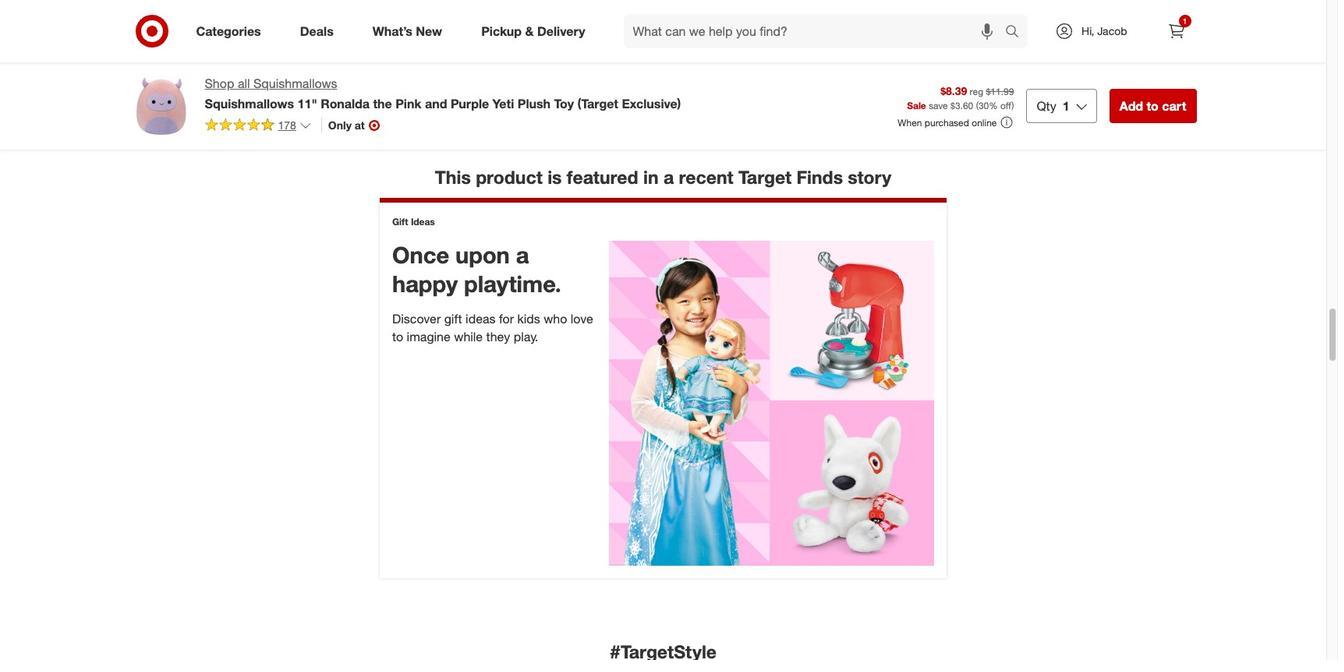 Task type: locate. For each thing, give the bounding box(es) containing it.
0 horizontal spatial exclusive)
[[494, 71, 542, 84]]

1 vertical spatial a
[[516, 241, 529, 269]]

0 horizontal spatial $24.99
[[315, 18, 343, 30]]

plush down peppermint
[[670, 57, 697, 70]]

1 16" from the left
[[375, 30, 392, 43]]

pickup
[[481, 23, 522, 39]]

$8.39 inside the $8.39 reg $11.99 sale save $ 3.60 ( 30 % off )
[[941, 84, 968, 97]]

2 12" from the left
[[1171, 30, 1187, 43]]

$11.99 for dinosaur
[[156, 18, 184, 30]]

yeti down $9.99 on the left of the page
[[617, 43, 634, 57]]

what's new
[[373, 23, 442, 39]]

squishmallows up roboyo
[[1094, 30, 1167, 43]]

with inside $10.49 reg $14.99 sale squishmallows 12" beula purple octopus with santa hat medium plush
[[1014, 43, 1035, 57]]

toy down pickup & delivery link
[[538, 57, 554, 70]]

reg
[[139, 18, 153, 30], [298, 18, 312, 30], [617, 18, 630, 30], [776, 18, 789, 30], [935, 18, 949, 30], [1094, 18, 1108, 30], [970, 85, 984, 97]]

(target up featured
[[578, 96, 619, 111]]

what's
[[373, 23, 413, 39]]

sale inside $8.39 reg $11.99 sale squishmallows 11" pama the pink strawberry cake pop plush toy
[[823, 18, 841, 30]]

add to cart
[[1120, 98, 1187, 114]]

2 horizontal spatial 11"
[[852, 30, 869, 43]]

belly inside 'reg $24.99 squishmallows 16" jalisca the pink leopard with fuzzy belly plush toy'
[[353, 57, 376, 70]]

$24.99 up jalisca
[[315, 18, 343, 30]]

0 horizontal spatial fuzzy
[[209, 57, 237, 70]]

(target inside $24.99 sale squishmallows 16" sawtelle the strawberry pancakes plush toy (target exclusive)
[[458, 71, 491, 84]]

11" up orange
[[216, 30, 232, 43]]

0 horizontal spatial to
[[392, 329, 403, 345]]

sale
[[186, 18, 204, 30], [504, 18, 523, 30], [658, 18, 677, 30], [823, 18, 841, 30], [982, 18, 1000, 30], [907, 100, 927, 112]]

reg inside $8.39 reg $11.99 sale squishmallows 11" nichelle the orange dinosaur with fuzzy head plush toy
[[139, 18, 153, 30]]

swirl
[[720, 43, 744, 57]]

water
[[1169, 43, 1198, 57]]

the inside $8.39 reg $11.99 sale squishmallows 11" nichelle the orange dinosaur with fuzzy head plush toy
[[181, 43, 197, 57]]

yeti inside the shop all squishmallows squishmallows 11" ronalda the pink and purple yeti plush toy (target exclusive)
[[493, 96, 514, 111]]

discover gift ideas for kids who love to imagine while they play.
[[392, 311, 593, 345]]

sale inside $10.49 reg $14.99 sale squishmallows 12" beula purple octopus with santa hat medium plush
[[982, 18, 1000, 30]]

play.
[[514, 329, 538, 345]]

new
[[416, 23, 442, 39]]

toy down what can we help you find? suggestions appear below search box
[[828, 57, 845, 70]]

1 $14.99 from the left
[[951, 18, 979, 30]]

strawberry down pickup & delivery
[[520, 43, 574, 57]]

a right in
[[664, 167, 674, 188]]

reg inside $10.49 reg $14.99 sale squishmallows 12" beula purple octopus with santa hat medium plush
[[935, 18, 949, 30]]

toy down leopard
[[409, 57, 426, 70]]

pink left leopard
[[353, 43, 374, 57]]

12" up 'water'
[[1171, 30, 1187, 43]]

the inside $24.99 sale squishmallows 16" sawtelle the strawberry pancakes plush toy (target exclusive)
[[502, 43, 517, 57]]

sale inside $24.99 sale squishmallows 16" sawtelle the strawberry pancakes plush toy (target exclusive)
[[504, 18, 523, 30]]

$11.99
[[156, 18, 184, 30], [792, 18, 820, 30], [986, 85, 1014, 97]]

exclusive)
[[494, 71, 542, 84], [622, 96, 681, 111]]

$8.39 up pop
[[776, 4, 802, 18]]

fuzzy inside $8.39 reg $11.99 sale squishmallows 11" nichelle the orange dinosaur with fuzzy head plush toy
[[209, 57, 237, 70]]

$8.39 inside $8.39 reg $11.99 sale squishmallows 11" nichelle the orange dinosaur with fuzzy head plush toy
[[139, 4, 166, 18]]

strawberry
[[520, 43, 574, 57], [818, 43, 872, 57]]

$11.99 inside $8.39 reg $11.99 sale squishmallows 11" nichelle the orange dinosaur with fuzzy head plush toy
[[156, 18, 184, 30]]

pink up pop
[[794, 43, 815, 57]]

1 vertical spatial yeti
[[493, 96, 514, 111]]

reg inside the $8.39 reg $11.99 sale save $ 3.60 ( 30 % off )
[[970, 85, 984, 97]]

sale for squishmallows 11" pama the pink strawberry cake pop plush toy
[[823, 18, 841, 30]]

squishmallows inside $8.39 reg $11.99 sale squishmallows 11" nichelle the orange dinosaur with fuzzy head plush toy
[[139, 30, 213, 43]]

to down the discover
[[392, 329, 403, 345]]

$6.99 reg $9.99 sale squishmallows 8" gray yeti with peppermint swirl belly little plush
[[617, 4, 744, 70]]

1 horizontal spatial $14.99
[[1110, 18, 1138, 30]]

2 horizontal spatial $11.99
[[986, 85, 1014, 97]]

plush down beula
[[1029, 57, 1057, 70]]

1 right "qty"
[[1063, 98, 1070, 114]]

1 horizontal spatial $24.99
[[474, 18, 502, 30]]

2 strawberry from the left
[[818, 43, 872, 57]]

plush down dinosaur
[[139, 71, 166, 84]]

1 belly from the left
[[353, 57, 376, 70]]

1 vertical spatial exclusive)
[[622, 96, 681, 111]]

$8.39 for squishmallows 11" nichelle the orange dinosaur with fuzzy head plush toy
[[139, 4, 166, 18]]

with inside $6.99 reg $9.99 sale squishmallows 8" gray yeti with peppermint swirl belly little plush
[[637, 43, 657, 57]]

octopus
[[970, 43, 1011, 57]]

(target down pancakes
[[458, 71, 491, 84]]

plush
[[379, 57, 406, 70], [508, 57, 535, 70], [670, 57, 697, 70], [798, 57, 825, 70], [1029, 57, 1057, 70], [1164, 57, 1191, 70], [139, 71, 166, 84], [518, 96, 551, 111]]

0 horizontal spatial belly
[[353, 57, 376, 70]]

pink
[[353, 43, 374, 57], [794, 43, 815, 57], [396, 96, 422, 111]]

sale inside the $8.39 reg $11.99 sale save $ 3.60 ( 30 % off )
[[907, 100, 927, 112]]

little
[[643, 57, 667, 70]]

11" left pama
[[852, 30, 869, 43]]

hi,
[[1082, 24, 1095, 37]]

178
[[278, 118, 296, 132]]

sawtelle
[[458, 43, 499, 57]]

1 horizontal spatial 12"
[[1171, 30, 1187, 43]]

what's new link
[[359, 14, 462, 48]]

0 horizontal spatial 11"
[[216, 30, 232, 43]]

pink inside 'reg $24.99 squishmallows 16" jalisca the pink leopard with fuzzy belly plush toy'
[[353, 43, 374, 57]]

the inside $8.39 reg $11.99 sale squishmallows 11" pama the pink strawberry cake pop plush toy
[[776, 43, 791, 57]]

plush down $24.99 sale squishmallows 16" sawtelle the strawberry pancakes plush toy (target exclusive)
[[518, 96, 551, 111]]

178 link
[[205, 118, 312, 136]]

with
[[637, 43, 657, 57], [1014, 43, 1035, 57], [186, 57, 206, 70], [298, 57, 319, 70]]

cake
[[875, 43, 900, 57]]

$8.39 inside $8.39 reg $11.99 sale squishmallows 11" pama the pink strawberry cake pop plush toy
[[776, 4, 802, 18]]

online
[[972, 117, 997, 128]]

when
[[898, 117, 923, 128]]

$8.39 up nichelle
[[139, 4, 166, 18]]

pickup & delivery
[[481, 23, 586, 39]]

add to cart button
[[1110, 89, 1197, 123]]

$11.99 inside the $8.39 reg $11.99 sale save $ 3.60 ( 30 % off )
[[986, 85, 1014, 97]]

once
[[392, 241, 449, 269]]

squishmallows up little
[[617, 30, 690, 43]]

discover
[[392, 311, 441, 327]]

0 horizontal spatial yeti
[[493, 96, 514, 111]]

2 16" from the left
[[534, 30, 551, 43]]

reg inside $6.99 reg $9.99 sale squishmallows 8" gray yeti with peppermint swirl belly little plush
[[617, 18, 630, 30]]

yeti down pancakes
[[493, 96, 514, 111]]

11" inside $8.39 reg $11.99 sale squishmallows 11" pama the pink strawberry cake pop plush toy
[[852, 30, 869, 43]]

the right jalisca
[[335, 43, 350, 57]]

$14.99 down $10.49
[[951, 18, 979, 30]]

medium down roboyo
[[1121, 57, 1161, 70]]

sale inside $8.39 reg $11.99 sale squishmallows 11" nichelle the orange dinosaur with fuzzy head plush toy
[[186, 18, 204, 30]]

0 vertical spatial exclusive)
[[494, 71, 542, 84]]

sale right $9.99 on the left of the page
[[658, 18, 677, 30]]

belly left little
[[617, 57, 640, 70]]

$9.99
[[633, 18, 656, 30]]

reg up roboyo
[[1094, 18, 1108, 30]]

1
[[1183, 16, 1188, 26], [1063, 98, 1070, 114]]

exclusive) down little
[[622, 96, 681, 111]]

reg inside $8.39 reg $11.99 sale squishmallows 11" pama the pink strawberry cake pop plush toy
[[776, 18, 789, 30]]

$24.99 sale squishmallows 16" sawtelle the strawberry pancakes plush toy (target exclusive)
[[458, 18, 574, 84]]

roboyo
[[1094, 43, 1132, 57]]

1 horizontal spatial yeti
[[617, 43, 634, 57]]

2 $14.99 from the left
[[1110, 18, 1138, 30]]

0 vertical spatial (target
[[458, 71, 491, 84]]

2 horizontal spatial purple
[[1135, 43, 1166, 57]]

squishmallows up nichelle
[[139, 30, 213, 43]]

1 12" from the left
[[1011, 30, 1028, 43]]

ideas
[[411, 216, 435, 228]]

1 vertical spatial (target
[[578, 96, 619, 111]]

1 horizontal spatial 11"
[[298, 96, 317, 111]]

purple inside squishmallows 12" roboyo purple water alien medium plush
[[1135, 43, 1166, 57]]

$14.99
[[951, 18, 979, 30], [1110, 18, 1138, 30]]

medium down octopus
[[987, 57, 1026, 70]]

pop
[[776, 57, 795, 70]]

with down search
[[1014, 43, 1035, 57]]

plush down 'water'
[[1164, 57, 1191, 70]]

sale up octopus
[[982, 18, 1000, 30]]

0 vertical spatial to
[[1147, 98, 1159, 114]]

product
[[476, 167, 543, 188]]

the down pickup
[[502, 43, 517, 57]]

plush down the &
[[508, 57, 535, 70]]

reg up nichelle
[[139, 18, 153, 30]]

1 vertical spatial 1
[[1063, 98, 1070, 114]]

1 horizontal spatial fuzzy
[[322, 57, 350, 70]]

reg up jalisca
[[298, 18, 312, 30]]

squishmallows inside $24.99 sale squishmallows 16" sawtelle the strawberry pancakes plush toy (target exclusive)
[[458, 30, 531, 43]]

they
[[486, 329, 510, 345]]

who
[[544, 311, 567, 327]]

is
[[548, 167, 562, 188]]

a
[[664, 167, 674, 188], [516, 241, 529, 269]]

2 fuzzy from the left
[[322, 57, 350, 70]]

squishmallows up octopus
[[935, 30, 1008, 43]]

purple left 'water'
[[1135, 43, 1166, 57]]

11"
[[216, 30, 232, 43], [852, 30, 869, 43], [298, 96, 317, 111]]

What can we help you find? suggestions appear below search field
[[624, 14, 1010, 48]]

reg down $10.49
[[935, 18, 949, 30]]

0 horizontal spatial pink
[[353, 43, 374, 57]]

$11.99 up off
[[986, 85, 1014, 97]]

$14.99 inside $10.49 reg $14.99 sale squishmallows 12" beula purple octopus with santa hat medium plush
[[951, 18, 979, 30]]

hi, jacob
[[1082, 24, 1128, 37]]

16"
[[375, 30, 392, 43], [534, 30, 551, 43]]

belly down what's
[[353, 57, 376, 70]]

$11.99 up pop
[[792, 18, 820, 30]]

sale inside $6.99 reg $9.99 sale squishmallows 8" gray yeti with peppermint swirl belly little plush
[[658, 18, 677, 30]]

sale up when
[[907, 100, 927, 112]]

this product is featured in a recent target finds story
[[435, 167, 892, 188]]

a up playtime.
[[516, 241, 529, 269]]

1 horizontal spatial (target
[[578, 96, 619, 111]]

16" for strawberry
[[534, 30, 551, 43]]

the left orange
[[181, 43, 197, 57]]

with down orange
[[186, 57, 206, 70]]

deals
[[300, 23, 334, 39]]

toy down dinosaur
[[169, 71, 186, 84]]

0 horizontal spatial (target
[[458, 71, 491, 84]]

1 horizontal spatial belly
[[617, 57, 640, 70]]

1 horizontal spatial exclusive)
[[622, 96, 681, 111]]

purple right the and
[[451, 96, 489, 111]]

$8.39 reg $11.99 sale squishmallows 11" pama the pink strawberry cake pop plush toy
[[776, 4, 900, 70]]

0 horizontal spatial 12"
[[1011, 30, 1028, 43]]

reg down $6.99
[[617, 18, 630, 30]]

$14.99 up roboyo
[[1110, 18, 1138, 30]]

1 medium from the left
[[987, 57, 1026, 70]]

pama
[[872, 30, 900, 43]]

$8.39 up $
[[941, 84, 968, 97]]

plush inside $6.99 reg $9.99 sale squishmallows 8" gray yeti with peppermint swirl belly little plush
[[670, 57, 697, 70]]

1 strawberry from the left
[[520, 43, 574, 57]]

reg for belly
[[617, 18, 630, 30]]

0 horizontal spatial purple
[[451, 96, 489, 111]]

target
[[739, 167, 792, 188]]

toy down $24.99 sale squishmallows 16" sawtelle the strawberry pancakes plush toy (target exclusive)
[[554, 96, 574, 111]]

sale up orange
[[186, 18, 204, 30]]

squishmallows down all
[[205, 96, 294, 111]]

12" left beula
[[1011, 30, 1028, 43]]

1 horizontal spatial $8.39
[[776, 4, 802, 18]]

head
[[240, 57, 266, 70]]

2 $24.99 from the left
[[474, 18, 502, 30]]

deals link
[[287, 14, 353, 48]]

strawberry left cake
[[818, 43, 872, 57]]

0 horizontal spatial a
[[516, 241, 529, 269]]

1 vertical spatial to
[[392, 329, 403, 345]]

$11.99 up nichelle
[[156, 18, 184, 30]]

squishmallows
[[139, 30, 213, 43], [298, 30, 372, 43], [458, 30, 531, 43], [617, 30, 690, 43], [776, 30, 849, 43], [935, 30, 1008, 43], [1094, 30, 1167, 43], [254, 76, 337, 91], [205, 96, 294, 111]]

with inside $8.39 reg $11.99 sale squishmallows 11" nichelle the orange dinosaur with fuzzy head plush toy
[[186, 57, 206, 70]]

squishmallows up pop
[[776, 30, 849, 43]]

16" inside $24.99 sale squishmallows 16" sawtelle the strawberry pancakes plush toy (target exclusive)
[[534, 30, 551, 43]]

2 horizontal spatial $8.39
[[941, 84, 968, 97]]

0 horizontal spatial $8.39
[[139, 4, 166, 18]]

santa
[[935, 57, 963, 70]]

with up little
[[637, 43, 657, 57]]

upon
[[456, 241, 510, 269]]

$
[[951, 100, 956, 112]]

beula
[[1031, 30, 1059, 43]]

belly
[[353, 57, 376, 70], [617, 57, 640, 70]]

sale left the &
[[504, 18, 523, 30]]

purple up santa
[[935, 43, 967, 57]]

only at
[[328, 118, 365, 132]]

1 horizontal spatial strawberry
[[818, 43, 872, 57]]

purple inside the shop all squishmallows squishmallows 11" ronalda the pink and purple yeti plush toy (target exclusive)
[[451, 96, 489, 111]]

shop all squishmallows squishmallows 11" ronalda the pink and purple yeti plush toy (target exclusive)
[[205, 76, 681, 111]]

reg up ( on the top right of page
[[970, 85, 984, 97]]

1 horizontal spatial $11.99
[[792, 18, 820, 30]]

1 horizontal spatial 16"
[[534, 30, 551, 43]]

0 horizontal spatial strawberry
[[520, 43, 574, 57]]

fuzzy down orange
[[209, 57, 237, 70]]

squishmallows up jalisca
[[298, 30, 372, 43]]

1 horizontal spatial a
[[664, 167, 674, 188]]

to right add
[[1147, 98, 1159, 114]]

exclusive) down pancakes
[[494, 71, 542, 84]]

1 horizontal spatial purple
[[935, 43, 967, 57]]

hat
[[966, 57, 984, 70]]

plush inside squishmallows 12" roboyo purple water alien medium plush
[[1164, 57, 1191, 70]]

11" left ronalda
[[298, 96, 317, 111]]

0 horizontal spatial $11.99
[[156, 18, 184, 30]]

1 horizontal spatial to
[[1147, 98, 1159, 114]]

reg up pop
[[776, 18, 789, 30]]

0 vertical spatial yeti
[[617, 43, 634, 57]]

1 horizontal spatial pink
[[396, 96, 422, 111]]

2 horizontal spatial pink
[[794, 43, 815, 57]]

$11.99 inside $8.39 reg $11.99 sale squishmallows 11" pama the pink strawberry cake pop plush toy
[[792, 18, 820, 30]]

pink left the and
[[396, 96, 422, 111]]

the right ronalda
[[373, 96, 392, 111]]

0 vertical spatial a
[[664, 167, 674, 188]]

to
[[1147, 98, 1159, 114], [392, 329, 403, 345]]

strawberry inside $24.99 sale squishmallows 16" sawtelle the strawberry pancakes plush toy (target exclusive)
[[520, 43, 574, 57]]

1 fuzzy from the left
[[209, 57, 237, 70]]

$11.99 for strawberry
[[792, 18, 820, 30]]

0 horizontal spatial medium
[[987, 57, 1026, 70]]

sale left pama
[[823, 18, 841, 30]]

0 horizontal spatial $14.99
[[951, 18, 979, 30]]

0 horizontal spatial 16"
[[375, 30, 392, 43]]

plush down leopard
[[379, 57, 406, 70]]

fuzzy
[[209, 57, 237, 70], [322, 57, 350, 70]]

$24.99 up 'sawtelle'
[[474, 18, 502, 30]]

story
[[848, 167, 892, 188]]

qty 1
[[1037, 98, 1070, 114]]

16" inside 'reg $24.99 squishmallows 16" jalisca the pink leopard with fuzzy belly plush toy'
[[375, 30, 392, 43]]

with down jalisca
[[298, 57, 319, 70]]

the up pop
[[776, 43, 791, 57]]

plush inside $24.99 sale squishmallows 16" sawtelle the strawberry pancakes plush toy (target exclusive)
[[508, 57, 535, 70]]

12" inside $10.49 reg $14.99 sale squishmallows 12" beula purple octopus with santa hat medium plush
[[1011, 30, 1028, 43]]

plush right pop
[[798, 57, 825, 70]]

1 horizontal spatial 1
[[1183, 16, 1188, 26]]

11" inside $8.39 reg $11.99 sale squishmallows 11" nichelle the orange dinosaur with fuzzy head plush toy
[[216, 30, 232, 43]]

2 belly from the left
[[617, 57, 640, 70]]

1 up 'water'
[[1183, 16, 1188, 26]]

squishmallows up 'sawtelle'
[[458, 30, 531, 43]]

reg for fuzzy
[[139, 18, 153, 30]]

love
[[571, 311, 593, 327]]

toy inside $24.99 sale squishmallows 16" sawtelle the strawberry pancakes plush toy (target exclusive)
[[538, 57, 554, 70]]

sale for squishmallows 8" gray yeti with peppermint swirl belly little plush
[[658, 18, 677, 30]]

2 medium from the left
[[1121, 57, 1161, 70]]

fuzzy down jalisca
[[322, 57, 350, 70]]

finds
[[797, 167, 843, 188]]

1 horizontal spatial medium
[[1121, 57, 1161, 70]]

1 $24.99 from the left
[[315, 18, 343, 30]]



Task type: describe. For each thing, give the bounding box(es) containing it.
$24.99 inside 'reg $24.99 squishmallows 16" jalisca the pink leopard with fuzzy belly plush toy'
[[315, 18, 343, 30]]

gift
[[392, 216, 408, 228]]

(target inside the shop all squishmallows squishmallows 11" ronalda the pink and purple yeti plush toy (target exclusive)
[[578, 96, 619, 111]]

while
[[454, 329, 483, 345]]

once upon a happy playtime.
[[392, 241, 562, 298]]

to inside the discover gift ideas for kids who love to imagine while they play.
[[392, 329, 403, 345]]

a inside the once upon a happy playtime.
[[516, 241, 529, 269]]

only
[[328, 118, 352, 132]]

$8.39 for squishmallows 11" pama the pink strawberry cake pop plush toy
[[776, 4, 802, 18]]

belly inside $6.99 reg $9.99 sale squishmallows 8" gray yeti with peppermint swirl belly little plush
[[617, 57, 640, 70]]

squishmallows inside $6.99 reg $9.99 sale squishmallows 8" gray yeti with peppermint swirl belly little plush
[[617, 30, 690, 43]]

squishmallows 12" roboyo purple water alien medium plush
[[1094, 30, 1198, 70]]

toy inside $8.39 reg $11.99 sale squishmallows 11" nichelle the orange dinosaur with fuzzy head plush toy
[[169, 71, 186, 84]]

)
[[1012, 100, 1014, 112]]

3.60
[[956, 100, 974, 112]]

and
[[425, 96, 447, 111]]

squishmallows down jalisca
[[254, 76, 337, 91]]

to inside button
[[1147, 98, 1159, 114]]

at
[[355, 118, 365, 132]]

12" inside squishmallows 12" roboyo purple water alien medium plush
[[1171, 30, 1187, 43]]

squishmallows inside 'reg $24.99 squishmallows 16" jalisca the pink leopard with fuzzy belly plush toy'
[[298, 30, 372, 43]]

kids
[[518, 311, 540, 327]]

1 link
[[1160, 14, 1194, 48]]

the inside 'reg $24.99 squishmallows 16" jalisca the pink leopard with fuzzy belly plush toy'
[[335, 43, 350, 57]]

orange
[[200, 43, 236, 57]]

with inside 'reg $24.99 squishmallows 16" jalisca the pink leopard with fuzzy belly plush toy'
[[298, 57, 319, 70]]

jacob
[[1098, 24, 1128, 37]]

30
[[979, 100, 989, 112]]

the inside the shop all squishmallows squishmallows 11" ronalda the pink and purple yeti plush toy (target exclusive)
[[373, 96, 392, 111]]

for
[[499, 311, 514, 327]]

reg inside 'reg $24.99 squishmallows 16" jalisca the pink leopard with fuzzy belly plush toy'
[[298, 18, 312, 30]]

exclusive) inside the shop all squishmallows squishmallows 11" ronalda the pink and purple yeti plush toy (target exclusive)
[[622, 96, 681, 111]]

$8.39 reg $11.99 sale squishmallows 11" nichelle the orange dinosaur with fuzzy head plush toy
[[139, 4, 266, 84]]

yeti inside $6.99 reg $9.99 sale squishmallows 8" gray yeti with peppermint swirl belly little plush
[[617, 43, 634, 57]]

featured
[[567, 167, 639, 188]]

strawberry inside $8.39 reg $11.99 sale squishmallows 11" pama the pink strawberry cake pop plush toy
[[818, 43, 872, 57]]

medium inside squishmallows 12" roboyo purple water alien medium plush
[[1121, 57, 1161, 70]]

gift
[[444, 311, 462, 327]]

sale for squishmallows 11" nichelle the orange dinosaur with fuzzy head plush toy
[[186, 18, 204, 30]]

plush inside the shop all squishmallows squishmallows 11" ronalda the pink and purple yeti plush toy (target exclusive)
[[518, 96, 551, 111]]

$6.99
[[617, 4, 643, 18]]

squishmallows inside $10.49 reg $14.99 sale squishmallows 12" beula purple octopus with santa hat medium plush
[[935, 30, 1008, 43]]

plush inside 'reg $24.99 squishmallows 16" jalisca the pink leopard with fuzzy belly plush toy'
[[379, 57, 406, 70]]

toy inside $8.39 reg $11.99 sale squishmallows 11" pama the pink strawberry cake pop plush toy
[[828, 57, 845, 70]]

$10.49 reg $14.99 sale squishmallows 12" beula purple octopus with santa hat medium plush
[[935, 4, 1059, 70]]

plush inside $8.39 reg $11.99 sale squishmallows 11" nichelle the orange dinosaur with fuzzy head plush toy
[[139, 71, 166, 84]]

in
[[644, 167, 659, 188]]

jalisca
[[298, 43, 332, 57]]

reg $14.99
[[1094, 18, 1138, 30]]

cart
[[1163, 98, 1187, 114]]

8"
[[693, 30, 704, 43]]

reg for hat
[[935, 18, 949, 30]]

once upon a happy playtime. image
[[609, 241, 935, 567]]

peppermint
[[660, 43, 717, 57]]

when purchased online
[[898, 117, 997, 128]]

0 vertical spatial 1
[[1183, 16, 1188, 26]]

ideas
[[466, 311, 496, 327]]

search button
[[999, 14, 1036, 51]]

$11.99 for %
[[986, 85, 1014, 97]]

delivery
[[537, 23, 586, 39]]

gray
[[707, 30, 730, 43]]

%
[[989, 100, 998, 112]]

reg for )
[[970, 85, 984, 97]]

$8.39 reg $11.99 sale save $ 3.60 ( 30 % off )
[[907, 84, 1014, 112]]

0 horizontal spatial 1
[[1063, 98, 1070, 114]]

16" for pink
[[375, 30, 392, 43]]

nichelle
[[139, 43, 178, 57]]

exclusive) inside $24.99 sale squishmallows 16" sawtelle the strawberry pancakes plush toy (target exclusive)
[[494, 71, 542, 84]]

shop
[[205, 76, 234, 91]]

11" inside the shop all squishmallows squishmallows 11" ronalda the pink and purple yeti plush toy (target exclusive)
[[298, 96, 317, 111]]

sale for squishmallows 12" beula purple octopus with santa hat medium plush
[[982, 18, 1000, 30]]

11" for cake
[[852, 30, 869, 43]]

categories
[[196, 23, 261, 39]]

purchased
[[925, 117, 970, 128]]

plush inside $10.49 reg $14.99 sale squishmallows 12" beula purple octopus with santa hat medium plush
[[1029, 57, 1057, 70]]

pink inside the shop all squishmallows squishmallows 11" ronalda the pink and purple yeti plush toy (target exclusive)
[[396, 96, 422, 111]]

categories link
[[183, 14, 281, 48]]

leopard
[[377, 43, 418, 57]]

reg for pop
[[776, 18, 789, 30]]

dinosaur
[[139, 57, 183, 70]]

$24.99 inside $24.99 sale squishmallows 16" sawtelle the strawberry pancakes plush toy (target exclusive)
[[474, 18, 502, 30]]

image of squishmallows 11" ronalda the pink and purple yeti plush toy (target exclusive) image
[[130, 75, 192, 137]]

squishmallows inside squishmallows 12" roboyo purple water alien medium plush
[[1094, 30, 1167, 43]]

fuzzy inside 'reg $24.99 squishmallows 16" jalisca the pink leopard with fuzzy belly plush toy'
[[322, 57, 350, 70]]

pancakes
[[458, 57, 505, 70]]

save
[[929, 100, 948, 112]]

11" for with
[[216, 30, 232, 43]]

pink inside $8.39 reg $11.99 sale squishmallows 11" pama the pink strawberry cake pop plush toy
[[794, 43, 815, 57]]

pickup & delivery link
[[468, 14, 605, 48]]

all
[[238, 76, 250, 91]]

purple inside $10.49 reg $14.99 sale squishmallows 12" beula purple octopus with santa hat medium plush
[[935, 43, 967, 57]]

squishmallows inside $8.39 reg $11.99 sale squishmallows 11" pama the pink strawberry cake pop plush toy
[[776, 30, 849, 43]]

imagine
[[407, 329, 451, 345]]

$10.49
[[935, 4, 968, 18]]

alien
[[1094, 57, 1118, 70]]

playtime.
[[464, 270, 562, 298]]

plush inside $8.39 reg $11.99 sale squishmallows 11" pama the pink strawberry cake pop plush toy
[[798, 57, 825, 70]]

this
[[435, 167, 471, 188]]

off
[[1001, 100, 1012, 112]]

qty
[[1037, 98, 1057, 114]]

toy inside the shop all squishmallows squishmallows 11" ronalda the pink and purple yeti plush toy (target exclusive)
[[554, 96, 574, 111]]

ronalda
[[321, 96, 370, 111]]

toy inside 'reg $24.99 squishmallows 16" jalisca the pink leopard with fuzzy belly plush toy'
[[409, 57, 426, 70]]

(
[[976, 100, 979, 112]]

reg $24.99 squishmallows 16" jalisca the pink leopard with fuzzy belly plush toy
[[298, 18, 426, 70]]

add
[[1120, 98, 1144, 114]]

&
[[525, 23, 534, 39]]

recent
[[679, 167, 734, 188]]

gift ideas
[[392, 216, 435, 228]]

happy
[[392, 270, 458, 298]]

search
[[999, 25, 1036, 40]]

medium inside $10.49 reg $14.99 sale squishmallows 12" beula purple octopus with santa hat medium plush
[[987, 57, 1026, 70]]



Task type: vqa. For each thing, say whether or not it's contained in the screenshot.
the 30
yes



